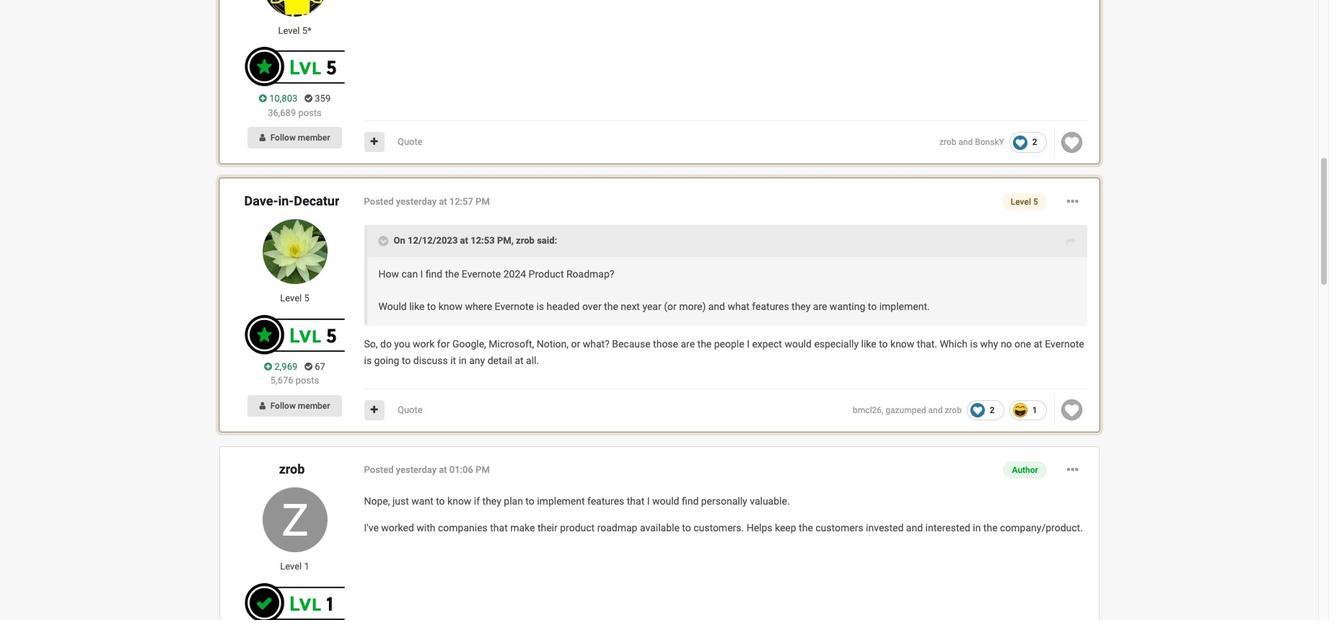 Task type: describe. For each thing, give the bounding box(es) containing it.
evernote for the
[[462, 269, 501, 280]]

0 vertical spatial level 5
[[1011, 197, 1039, 207]]

in-
[[278, 194, 294, 209]]

yesterday for zrob
[[396, 465, 437, 476]]

follow for 5,676
[[270, 401, 296, 411]]

zrob link left bonsky
[[940, 137, 957, 147]]

company/product.
[[1001, 522, 1083, 534]]

want
[[412, 496, 434, 508]]

to right the wanting
[[868, 301, 877, 313]]

0 vertical spatial features
[[752, 301, 789, 313]]

evernote for where
[[495, 301, 534, 313]]

like image for level 5*
[[1062, 132, 1083, 153]]

for
[[437, 339, 450, 350]]

worked
[[381, 522, 414, 534]]

discuss
[[413, 355, 448, 367]]

zrob link up zrob image
[[279, 462, 305, 477]]

359
[[313, 93, 331, 104]]

or
[[571, 339, 581, 350]]

0 horizontal spatial i
[[421, 269, 423, 280]]

36,689 posts
[[268, 107, 322, 118]]

to down you
[[402, 355, 411, 367]]

dave-in-decatur link
[[244, 194, 340, 209]]

roadmap?
[[567, 269, 615, 280]]

personally
[[702, 496, 748, 508]]

1 vertical spatial find
[[682, 496, 699, 508]]

2024
[[504, 269, 526, 280]]

follow member for 5,676
[[270, 401, 330, 411]]

on 12/12/2023 at 12:53 pm, zrob said:
[[394, 236, 557, 247]]

quote link for do
[[398, 405, 423, 416]]

product
[[560, 522, 595, 534]]

at for posted yesterday at 01:06  pm
[[439, 465, 447, 476]]

how can i find the evernote 2024 product roadmap?
[[379, 269, 615, 280]]

zrob link right "pm,"
[[516, 236, 535, 247]]

nope, just want to know if they plan to implement features that i would find personally valuable.
[[364, 496, 790, 508]]

5,676 posts
[[271, 376, 319, 387]]

would like to know where evernote is headed over the next year (or more) and what features they are wanting to implement.
[[379, 301, 930, 313]]

in inside so, do you work for google, microsoft, notion, or what? because those are the people i expect would especially like to know that. which is why no one at evernote is going to discuss it in any detail at all.
[[459, 355, 467, 367]]

12/12/2023
[[408, 236, 458, 247]]

like image inside 2 link
[[971, 404, 985, 418]]

yesterday for dave-in-decatur
[[396, 197, 437, 208]]

valuable.
[[750, 496, 790, 508]]

bonsky link
[[975, 137, 1005, 147]]

dave-in-decatur
[[244, 194, 340, 209]]

haha image
[[1013, 404, 1028, 418]]

on
[[394, 236, 406, 247]]

plus circle image
[[259, 94, 267, 103]]

work
[[413, 339, 435, 350]]

implement.
[[880, 301, 930, 313]]

what
[[728, 301, 750, 313]]

12:53
[[471, 236, 495, 247]]

0 vertical spatial like
[[409, 301, 425, 313]]

(or
[[664, 301, 677, 313]]

evernote inside so, do you work for google, microsoft, notion, or what? because those are the people i expect would especially like to know that. which is why no one at evernote is going to discuss it in any detail at all.
[[1046, 339, 1085, 350]]

check circle image
[[305, 94, 313, 103]]

level down zrob image
[[280, 562, 302, 573]]

so, do you work for google, microsoft, notion, or what? because those are the people i expect would especially like to know that. which is why no one at evernote is going to discuss it in any detail at all.
[[364, 339, 1085, 367]]

at for posted yesterday at 12:57  pm
[[439, 197, 447, 208]]

would
[[379, 301, 407, 313]]

bonsky
[[975, 137, 1005, 147]]

why
[[981, 339, 999, 350]]

zrob link right gazumped link
[[945, 406, 962, 416]]

over
[[583, 301, 602, 313]]

1 horizontal spatial they
[[792, 301, 811, 313]]

do
[[380, 339, 392, 350]]

pm,
[[497, 236, 514, 247]]

at left all.
[[515, 355, 524, 367]]

product
[[529, 269, 564, 280]]

bmcl26
[[853, 406, 882, 416]]

wanting
[[830, 301, 866, 313]]

so,
[[364, 339, 378, 350]]

at for on 12/12/2023 at 12:53 pm, zrob said:
[[460, 236, 468, 247]]

to up work
[[427, 301, 436, 313]]

359 link
[[305, 93, 331, 104]]

implement
[[537, 496, 585, 508]]

0 horizontal spatial 5
[[304, 293, 310, 304]]

level left more options... icon
[[1011, 197, 1032, 207]]

would inside so, do you work for google, microsoft, notion, or what? because those are the people i expect would especially like to know that. which is why no one at evernote is going to discuss it in any detail at all.
[[785, 339, 812, 350]]

expect
[[753, 339, 783, 350]]

2 for so, do you work for google, microsoft, notion, or what? because those are the people i expect would especially like to know that. which is why no one at evernote is going to discuss it in any detail at all.
[[990, 405, 995, 416]]

the right interested
[[984, 522, 998, 534]]

level 5*
[[278, 25, 312, 36]]

1 horizontal spatial that
[[627, 496, 645, 508]]

because
[[612, 339, 651, 350]]

posts for 359
[[298, 107, 322, 118]]

5,676
[[271, 376, 294, 387]]

the left next
[[604, 301, 619, 313]]

one
[[1015, 339, 1032, 350]]

and right gazumped link
[[929, 406, 943, 416]]

posted yesterday at 01:06  pm
[[364, 465, 490, 476]]

gazumped
[[886, 406, 927, 416]]

if
[[474, 496, 480, 508]]

headed
[[547, 301, 580, 313]]

no
[[1001, 339, 1013, 350]]

can
[[402, 269, 418, 280]]

follow member link for 5,676
[[248, 396, 342, 417]]

available
[[640, 522, 680, 534]]

to right want
[[436, 496, 445, 508]]

roadmap
[[597, 522, 638, 534]]

member for 36,689 posts
[[298, 133, 330, 143]]

what?
[[583, 339, 610, 350]]

plus circle image
[[264, 362, 272, 372]]

12:57
[[450, 197, 473, 208]]

it
[[451, 355, 456, 367]]

nope,
[[364, 496, 390, 508]]

microsoft,
[[489, 339, 534, 350]]

decatur
[[294, 194, 340, 209]]

especially
[[815, 339, 859, 350]]

0 horizontal spatial that
[[490, 522, 508, 534]]

like image for so, do you work for google, microsoft, notion, or what? because those are the people i expect would especially like to know that. which is why no one at evernote is going to discuss it in any detail at all.
[[1062, 400, 1083, 421]]

and left bonsky 'link'
[[959, 137, 973, 147]]

detail
[[488, 355, 513, 367]]

customers.
[[694, 522, 744, 534]]

and left what
[[709, 301, 726, 313]]

posted yesterday at 12:57  pm
[[364, 197, 490, 208]]

0 vertical spatial know
[[439, 301, 463, 313]]

level 1
[[280, 562, 310, 573]]

follow member for 36,689
[[270, 133, 330, 143]]

zrob image
[[262, 488, 327, 553]]

more options... image
[[1068, 462, 1079, 479]]

quote for do
[[398, 405, 423, 416]]

you
[[394, 339, 410, 350]]

with
[[417, 522, 436, 534]]

interested
[[926, 522, 971, 534]]

0 horizontal spatial is
[[364, 355, 372, 367]]

the down the 12/12/2023
[[445, 269, 459, 280]]

67
[[313, 362, 326, 372]]

2 vertical spatial i
[[647, 496, 650, 508]]

multiquote image for so, do you work for google, microsoft, notion, or what? because those are the people i expect would especially like to know that. which is why no one at evernote is going to discuss it in any detail at all.
[[371, 406, 378, 415]]

that.
[[917, 339, 938, 350]]

0 horizontal spatial level 5
[[280, 293, 310, 304]]

next
[[621, 301, 640, 313]]

level down dave in decatur image
[[280, 293, 302, 304]]

1 link
[[1010, 400, 1047, 421]]

the inside so, do you work for google, microsoft, notion, or what? because those are the people i expect would especially like to know that. which is why no one at evernote is going to discuss it in any detail at all.
[[698, 339, 712, 350]]

0 horizontal spatial 1
[[304, 562, 310, 573]]



Task type: locate. For each thing, give the bounding box(es) containing it.
2 pm from the top
[[476, 465, 490, 476]]

find right can
[[426, 269, 443, 280]]

2 quote from the top
[[398, 405, 423, 416]]

like image left haha image
[[971, 404, 985, 418]]

10,803 link
[[259, 92, 298, 106]]

know left that.
[[891, 339, 915, 350]]

their
[[538, 522, 558, 534]]

pm for zrob
[[476, 465, 490, 476]]

dave in decatur image
[[262, 220, 327, 285]]

are inside so, do you work for google, microsoft, notion, or what? because those are the people i expect would especially like to know that. which is why no one at evernote is going to discuss it in any detail at all.
[[681, 339, 695, 350]]

,
[[882, 406, 884, 416]]

i up available
[[647, 496, 650, 508]]

yesterday up want
[[396, 465, 437, 476]]

0 vertical spatial 2
[[1033, 137, 1038, 147]]

helps
[[747, 522, 773, 534]]

follow right user image
[[270, 133, 296, 143]]

67 link
[[305, 362, 326, 372]]

and
[[959, 137, 973, 147], [709, 301, 726, 313], [929, 406, 943, 416], [907, 522, 923, 534]]

0 vertical spatial in
[[459, 355, 467, 367]]

are left the wanting
[[813, 301, 828, 313]]

multiquote image for level 5*
[[371, 137, 378, 147]]

2 vertical spatial evernote
[[1046, 339, 1085, 350]]

1 vertical spatial i
[[747, 339, 750, 350]]

pm right 01:06
[[476, 465, 490, 476]]

posted up nope, on the bottom left of the page
[[364, 465, 394, 476]]

evernote
[[462, 269, 501, 280], [495, 301, 534, 313], [1046, 339, 1085, 350]]

more)
[[679, 301, 706, 313]]

they left the wanting
[[792, 301, 811, 313]]

0 horizontal spatial like
[[409, 301, 425, 313]]

2 follow from the top
[[270, 401, 296, 411]]

make
[[511, 522, 535, 534]]

all.
[[526, 355, 539, 367]]

1 horizontal spatial 5
[[1034, 197, 1039, 207]]

posted up on
[[364, 197, 394, 208]]

36,689
[[268, 107, 296, 118]]

know inside so, do you work for google, microsoft, notion, or what? because those are the people i expect would especially like to know that. which is why no one at evernote is going to discuss it in any detail at all.
[[891, 339, 915, 350]]

2 quote link from the top
[[398, 405, 423, 416]]

1 vertical spatial 1
[[304, 562, 310, 573]]

like
[[409, 301, 425, 313], [862, 339, 877, 350]]

2 link left haha image
[[967, 400, 1005, 421]]

zrob and bonsky
[[940, 137, 1005, 147]]

going
[[374, 355, 400, 367]]

2,969 link
[[264, 360, 298, 374]]

more options... image
[[1068, 194, 1079, 211]]

1 horizontal spatial 2 link
[[1010, 132, 1047, 153]]

0 horizontal spatial are
[[681, 339, 695, 350]]

author
[[1012, 466, 1039, 476]]

evernote down 2024
[[495, 301, 534, 313]]

2 left haha image
[[990, 405, 995, 416]]

2 right like icon
[[1033, 137, 1038, 147]]

zrob right "pm,"
[[516, 236, 535, 247]]

that up roadmap
[[627, 496, 645, 508]]

quote for 5*
[[398, 137, 423, 148]]

0 vertical spatial quote link
[[398, 137, 423, 148]]

0 vertical spatial they
[[792, 301, 811, 313]]

follow member down the 36,689 posts on the left top of the page
[[270, 133, 330, 143]]

posts down check circle image
[[296, 376, 319, 387]]

bmcl26 , gazumped and zrob
[[853, 406, 962, 416]]

keep
[[775, 522, 797, 534]]

user image
[[259, 134, 266, 142]]

invested
[[866, 522, 904, 534]]

2 vertical spatial know
[[448, 496, 472, 508]]

evernote up where
[[462, 269, 501, 280]]

1 vertical spatial follow
[[270, 401, 296, 411]]

level left 5*
[[278, 25, 300, 36]]

1 vertical spatial 5
[[304, 293, 310, 304]]

1 multiquote image from the top
[[371, 137, 378, 147]]

i left expect
[[747, 339, 750, 350]]

0 vertical spatial are
[[813, 301, 828, 313]]

would up available
[[653, 496, 680, 508]]

1 posted from the top
[[364, 197, 394, 208]]

1 vertical spatial that
[[490, 522, 508, 534]]

0 horizontal spatial they
[[483, 496, 502, 508]]

quote link down discuss
[[398, 405, 423, 416]]

like right 'would'
[[409, 301, 425, 313]]

are right those
[[681, 339, 695, 350]]

1 vertical spatial quote link
[[398, 405, 423, 416]]

gazumped link
[[886, 406, 927, 416]]

like image right like icon
[[1062, 132, 1083, 153]]

follow member link down the 36,689 posts on the left top of the page
[[248, 127, 342, 149]]

1 horizontal spatial like
[[862, 339, 877, 350]]

1 follow member link from the top
[[248, 127, 342, 149]]

0 vertical spatial 5
[[1034, 197, 1039, 207]]

0 horizontal spatial find
[[426, 269, 443, 280]]

2 yesterday from the top
[[396, 465, 437, 476]]

to
[[427, 301, 436, 313], [868, 301, 877, 313], [879, 339, 888, 350], [402, 355, 411, 367], [436, 496, 445, 508], [526, 496, 535, 508], [682, 522, 691, 534]]

that left make
[[490, 522, 508, 534]]

follow
[[270, 133, 296, 143], [270, 401, 296, 411]]

1 horizontal spatial find
[[682, 496, 699, 508]]

posts for 67
[[296, 376, 319, 387]]

2 for level 5*
[[1033, 137, 1038, 147]]

google,
[[453, 339, 486, 350]]

in right interested
[[973, 522, 981, 534]]

at left 01:06
[[439, 465, 447, 476]]

at right one
[[1034, 339, 1043, 350]]

user image
[[259, 402, 266, 411]]

1 quote link from the top
[[398, 137, 423, 148]]

those
[[653, 339, 679, 350]]

0 vertical spatial follow
[[270, 133, 296, 143]]

where
[[465, 301, 492, 313]]

posts down check circle icon
[[298, 107, 322, 118]]

2 follow member from the top
[[270, 401, 330, 411]]

0 vertical spatial quote
[[398, 137, 423, 148]]

to right 'plan' on the left bottom of page
[[526, 496, 535, 508]]

0 vertical spatial posted
[[364, 197, 394, 208]]

0 horizontal spatial 2 link
[[967, 400, 1005, 421]]

i
[[421, 269, 423, 280], [747, 339, 750, 350], [647, 496, 650, 508]]

multiquote image
[[371, 137, 378, 147], [371, 406, 378, 415]]

0 horizontal spatial 2
[[990, 405, 995, 416]]

1 vertical spatial like
[[862, 339, 877, 350]]

1 horizontal spatial are
[[813, 301, 828, 313]]

2 link
[[1010, 132, 1047, 153], [967, 400, 1005, 421]]

quote link
[[398, 137, 423, 148], [398, 405, 423, 416]]

1 horizontal spatial level 5
[[1011, 197, 1039, 207]]

zrob left bonsky
[[940, 137, 957, 147]]

pm for dave-in-decatur
[[476, 197, 490, 208]]

yesterday
[[396, 197, 437, 208], [396, 465, 437, 476]]

2 member from the top
[[298, 401, 330, 411]]

like inside so, do you work for google, microsoft, notion, or what? because those are the people i expect would especially like to know that. which is why no one at evernote is going to discuss it in any detail at all.
[[862, 339, 877, 350]]

1 horizontal spatial 1
[[1033, 405, 1038, 416]]

quote down discuss
[[398, 405, 423, 416]]

i inside so, do you work for google, microsoft, notion, or what? because those are the people i expect would especially like to know that. which is why no one at evernote is going to discuss it in any detail at all.
[[747, 339, 750, 350]]

quote link up posted yesterday at 12:57  pm
[[398, 137, 423, 148]]

2 link right bonsky 'link'
[[1010, 132, 1047, 153]]

1 vertical spatial are
[[681, 339, 695, 350]]

1 vertical spatial multiquote image
[[371, 406, 378, 415]]

0 vertical spatial i
[[421, 269, 423, 280]]

follow member link
[[248, 127, 342, 149], [248, 396, 342, 417]]

1 vertical spatial know
[[891, 339, 915, 350]]

1
[[1033, 405, 1038, 416], [304, 562, 310, 573]]

i've
[[364, 522, 379, 534]]

is down so,
[[364, 355, 372, 367]]

1 vertical spatial yesterday
[[396, 465, 437, 476]]

2 posted from the top
[[364, 465, 394, 476]]

features up roadmap
[[588, 496, 625, 508]]

1 vertical spatial evernote
[[495, 301, 534, 313]]

0 horizontal spatial features
[[588, 496, 625, 508]]

0 vertical spatial follow member link
[[248, 127, 342, 149]]

1 horizontal spatial in
[[973, 522, 981, 534]]

0 vertical spatial 2 link
[[1010, 132, 1047, 153]]

1 vertical spatial posted
[[364, 465, 394, 476]]

1 follow member from the top
[[270, 133, 330, 143]]

zrob
[[940, 137, 957, 147], [516, 236, 535, 247], [945, 406, 962, 416], [279, 462, 305, 477]]

pm
[[476, 197, 490, 208], [476, 465, 490, 476]]

0 vertical spatial 1
[[1033, 405, 1038, 416]]

posts
[[298, 107, 322, 118], [296, 376, 319, 387]]

and right invested
[[907, 522, 923, 534]]

features right what
[[752, 301, 789, 313]]

evernote right one
[[1046, 339, 1085, 350]]

zrob link
[[940, 137, 957, 147], [516, 236, 535, 247], [945, 406, 962, 416], [279, 462, 305, 477]]

to down implement. in the right of the page
[[879, 339, 888, 350]]

1 vertical spatial level 5
[[280, 293, 310, 304]]

yesterday up the 12/12/2023
[[396, 197, 437, 208]]

level 5 down dave in decatur image
[[280, 293, 310, 304]]

quote up posted yesterday at 12:57  pm
[[398, 137, 423, 148]]

just
[[393, 496, 409, 508]]

1 horizontal spatial 2
[[1033, 137, 1038, 147]]

1 vertical spatial follow member link
[[248, 396, 342, 417]]

know
[[439, 301, 463, 313], [891, 339, 915, 350], [448, 496, 472, 508]]

5 down dave in decatur image
[[304, 293, 310, 304]]

at left 12:53
[[460, 236, 468, 247]]

2,969
[[272, 362, 298, 372]]

member down the 36,689 posts on the left top of the page
[[298, 133, 330, 143]]

the right keep
[[799, 522, 813, 534]]

0 horizontal spatial in
[[459, 355, 467, 367]]

1 vertical spatial features
[[588, 496, 625, 508]]

1 horizontal spatial i
[[647, 496, 650, 508]]

like image
[[1062, 132, 1083, 153], [1062, 400, 1083, 421], [971, 404, 985, 418]]

0 vertical spatial evernote
[[462, 269, 501, 280]]

follow member
[[270, 133, 330, 143], [270, 401, 330, 411]]

member for 5,676 posts
[[298, 401, 330, 411]]

1 right haha image
[[1033, 405, 1038, 416]]

level 5 left more options... icon
[[1011, 197, 1039, 207]]

said:
[[537, 236, 557, 247]]

zrob right gazumped link
[[945, 406, 962, 416]]

like image
[[1013, 136, 1028, 150]]

1 horizontal spatial would
[[785, 339, 812, 350]]

1 vertical spatial pm
[[476, 465, 490, 476]]

at left "12:57"
[[439, 197, 447, 208]]

2 horizontal spatial i
[[747, 339, 750, 350]]

2 multiquote image from the top
[[371, 406, 378, 415]]

2 horizontal spatial is
[[971, 339, 978, 350]]

follow member link for 36,689
[[248, 127, 342, 149]]

posted
[[364, 197, 394, 208], [364, 465, 394, 476]]

dave-
[[244, 194, 278, 209]]

year
[[643, 301, 662, 313]]

1 quote from the top
[[398, 137, 423, 148]]

find left personally
[[682, 496, 699, 508]]

1 member from the top
[[298, 133, 330, 143]]

the
[[445, 269, 459, 280], [604, 301, 619, 313], [698, 339, 712, 350], [799, 522, 813, 534], [984, 522, 998, 534]]

0 vertical spatial yesterday
[[396, 197, 437, 208]]

1 horizontal spatial features
[[752, 301, 789, 313]]

member down 5,676 posts on the left
[[298, 401, 330, 411]]

1 vertical spatial 2
[[990, 405, 995, 416]]

2 vertical spatial is
[[364, 355, 372, 367]]

is left headed
[[537, 301, 544, 313]]

1 horizontal spatial is
[[537, 301, 544, 313]]

companies
[[438, 522, 488, 534]]

is
[[537, 301, 544, 313], [971, 339, 978, 350], [364, 355, 372, 367]]

follow member down 5,676 posts on the left
[[270, 401, 330, 411]]

to right available
[[682, 522, 691, 534]]

check circle image
[[305, 362, 313, 372]]

follow for 36,689
[[270, 133, 296, 143]]

0 vertical spatial posts
[[298, 107, 322, 118]]

plan
[[504, 496, 523, 508]]

0 vertical spatial follow member
[[270, 133, 330, 143]]

would right expect
[[785, 339, 812, 350]]

in right it
[[459, 355, 467, 367]]

1 pm from the top
[[476, 197, 490, 208]]

0 vertical spatial find
[[426, 269, 443, 280]]

0 vertical spatial is
[[537, 301, 544, 313]]

would
[[785, 339, 812, 350], [653, 496, 680, 508]]

10,803
[[267, 93, 298, 104]]

1 vertical spatial would
[[653, 496, 680, 508]]

follow right user icon
[[270, 401, 296, 411]]

1 vertical spatial follow member
[[270, 401, 330, 411]]

5
[[1034, 197, 1039, 207], [304, 293, 310, 304]]

1 vertical spatial they
[[483, 496, 502, 508]]

i right can
[[421, 269, 423, 280]]

0 vertical spatial would
[[785, 339, 812, 350]]

0 vertical spatial member
[[298, 133, 330, 143]]

1 vertical spatial in
[[973, 522, 981, 534]]

1 vertical spatial 2 link
[[967, 400, 1005, 421]]

2 link for so, do you work for google, microsoft, notion, or what? because those are the people i expect would especially like to know that. which is why no one at evernote is going to discuss it in any detail at all.
[[967, 400, 1005, 421]]

quote link for 5*
[[398, 137, 423, 148]]

like image right "1" link
[[1062, 400, 1083, 421]]

posted for dave-in-decatur
[[364, 197, 394, 208]]

customers
[[816, 522, 864, 534]]

know left where
[[439, 301, 463, 313]]

people
[[714, 339, 745, 350]]

1 follow from the top
[[270, 133, 296, 143]]

how
[[379, 269, 399, 280]]

in
[[459, 355, 467, 367], [973, 522, 981, 534]]

1 vertical spatial is
[[971, 339, 978, 350]]

is left why
[[971, 339, 978, 350]]

posted for zrob
[[364, 465, 394, 476]]

share image
[[1067, 234, 1076, 251]]

1 vertical spatial quote
[[398, 405, 423, 416]]

0 vertical spatial multiquote image
[[371, 137, 378, 147]]

find
[[426, 269, 443, 280], [682, 496, 699, 508]]

pm right "12:57"
[[476, 197, 490, 208]]

1 down zrob image
[[304, 562, 310, 573]]

0 horizontal spatial would
[[653, 496, 680, 508]]

1 vertical spatial posts
[[296, 376, 319, 387]]

2
[[1033, 137, 1038, 147], [990, 405, 995, 416]]

that
[[627, 496, 645, 508], [490, 522, 508, 534]]

bmcl26 link
[[853, 406, 882, 416]]

2 link for level 5*
[[1010, 132, 1047, 153]]

know left 'if'
[[448, 496, 472, 508]]

5*
[[302, 25, 312, 36]]

2 follow member link from the top
[[248, 396, 342, 417]]

the left the people
[[698, 339, 712, 350]]

0 vertical spatial that
[[627, 496, 645, 508]]

follow member link down 5,676 posts on the left
[[248, 396, 342, 417]]

i've worked with companies that make their product roadmap available to customers. helps keep the customers invested and interested in the company/product.
[[364, 522, 1083, 534]]

0 vertical spatial pm
[[476, 197, 490, 208]]

1 yesterday from the top
[[396, 197, 437, 208]]

zrob up zrob image
[[279, 462, 305, 477]]

5 left more options... icon
[[1034, 197, 1039, 207]]

1 vertical spatial member
[[298, 401, 330, 411]]

like right especially
[[862, 339, 877, 350]]

they right 'if'
[[483, 496, 502, 508]]



Task type: vqa. For each thing, say whether or not it's contained in the screenshot.
Go to first unread post image corresponding to 57
no



